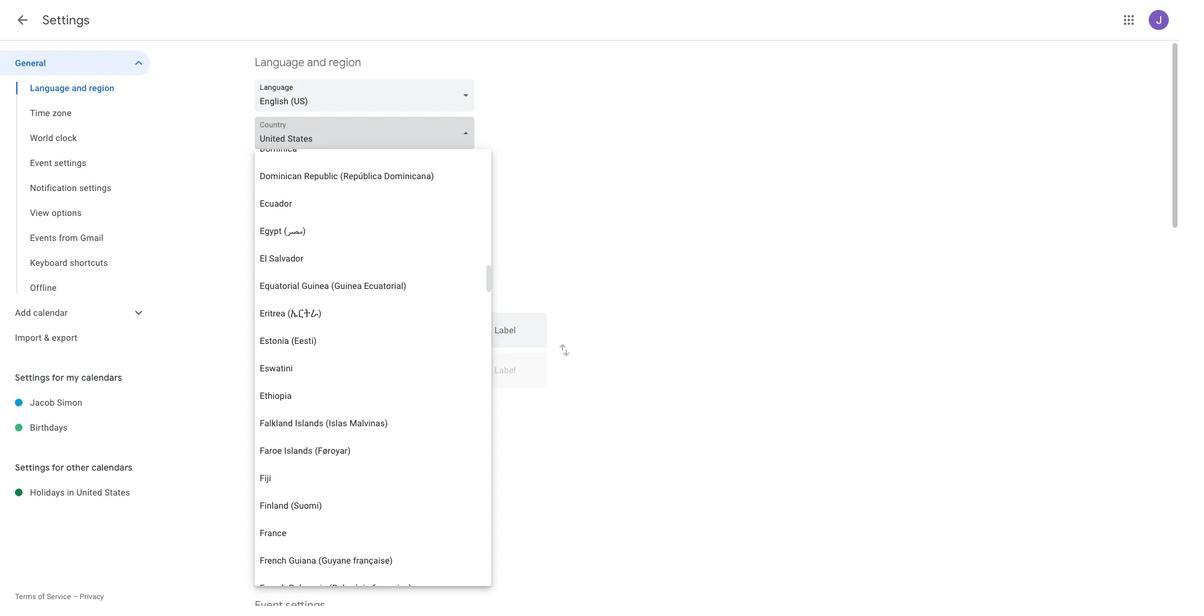 Task type: locate. For each thing, give the bounding box(es) containing it.
general
[[15, 58, 46, 68]]

finland (suomi) option
[[255, 492, 486, 519]]

for for my
[[52, 372, 64, 383]]

view
[[30, 208, 49, 218]]

0 vertical spatial world clock
[[30, 133, 77, 143]]

ask
[[273, 398, 288, 408]]

settings right 'go back' image
[[42, 12, 90, 28]]

for
[[52, 372, 64, 383], [52, 462, 64, 473]]

states
[[105, 488, 130, 498]]

1 vertical spatial settings
[[79, 183, 111, 193]]

clock inside group
[[55, 133, 77, 143]]

faroe islands (føroyar) option
[[255, 437, 486, 465]]

group
[[0, 76, 150, 300]]

0 horizontal spatial world clock
[[30, 133, 77, 143]]

world clock down time zone
[[30, 133, 77, 143]]

french polynesia (polynésie française) option
[[255, 574, 486, 602]]

0 vertical spatial settings
[[54, 158, 86, 168]]

clock up show world clock
[[287, 480, 314, 495]]

zone
[[52, 108, 72, 118], [394, 398, 413, 408]]

settings for settings for my calendars
[[15, 372, 50, 383]]

update
[[300, 398, 327, 408]]

1 horizontal spatial my
[[329, 398, 341, 408]]

world up the event
[[30, 133, 53, 143]]

2 for from the top
[[52, 462, 64, 473]]

world
[[30, 133, 53, 143], [255, 480, 285, 495]]

0 horizontal spatial language
[[30, 83, 69, 93]]

import
[[15, 333, 42, 343]]

1 vertical spatial clock
[[287, 480, 314, 495]]

calendar
[[33, 308, 68, 318]]

1 vertical spatial my
[[329, 398, 341, 408]]

settings up the options
[[79, 183, 111, 193]]

falkland islands (islas malvinas) option
[[255, 410, 486, 437]]

clock
[[55, 133, 77, 143], [287, 480, 314, 495], [321, 506, 342, 516]]

for up the jacob simon
[[52, 372, 64, 383]]

clock up event settings
[[55, 133, 77, 143]]

1 for from the top
[[52, 372, 64, 383]]

0 horizontal spatial to
[[290, 398, 298, 408]]

show world clock
[[273, 506, 342, 516]]

0 vertical spatial calendars
[[81, 372, 122, 383]]

0 horizontal spatial language and region
[[30, 83, 114, 93]]

1 horizontal spatial language
[[255, 56, 304, 70]]

0 vertical spatial and
[[307, 56, 326, 70]]

calendars up states
[[92, 462, 132, 473]]

more
[[275, 423, 293, 432]]

language and region inside group
[[30, 83, 114, 93]]

to
[[290, 398, 298, 408], [415, 398, 423, 408]]

calendars up jacob simon "tree item"
[[81, 372, 122, 383]]

0 horizontal spatial my
[[66, 372, 79, 383]]

learn more about how google calendar works across
[[255, 423, 435, 432]]

1 horizontal spatial world
[[255, 480, 285, 495]]

shortcuts
[[70, 258, 108, 268]]

learn
[[255, 423, 274, 432]]

holidays in united states
[[30, 488, 130, 498]]

time
[[30, 108, 50, 118]]

1 vertical spatial world
[[255, 480, 285, 495]]

tree
[[0, 51, 150, 350]]

other
[[66, 462, 89, 473]]

settings
[[54, 158, 86, 168], [79, 183, 111, 193]]

time
[[375, 398, 392, 408]]

region
[[329, 56, 361, 70], [89, 83, 114, 93]]

language and region
[[255, 56, 361, 70], [30, 83, 114, 93]]

1 horizontal spatial to
[[415, 398, 423, 408]]

notification
[[30, 183, 77, 193]]

settings for event settings
[[54, 158, 86, 168]]

1 vertical spatial calendars
[[92, 462, 132, 473]]

of
[[38, 593, 45, 601]]

world
[[297, 506, 319, 516]]

terms
[[15, 593, 36, 601]]

time zone
[[30, 108, 72, 118]]

terms of service link
[[15, 593, 71, 601]]

dominican republic (república dominicana) option
[[255, 162, 486, 190]]

to left the current
[[415, 398, 423, 408]]

equatorial guinea (guinea ecuatorial) option
[[255, 272, 486, 300]]

jacob
[[30, 398, 55, 408]]

settings
[[42, 12, 90, 28], [15, 372, 50, 383], [15, 462, 50, 473]]

1 horizontal spatial language and region
[[255, 56, 361, 70]]

2 vertical spatial settings
[[15, 462, 50, 473]]

privacy
[[80, 593, 104, 601]]

1 horizontal spatial zone
[[394, 398, 413, 408]]

how
[[315, 423, 330, 432]]

events from gmail
[[30, 233, 103, 243]]

0 vertical spatial for
[[52, 372, 64, 383]]

works
[[388, 423, 409, 432]]

0 vertical spatial settings
[[42, 12, 90, 28]]

fiji option
[[255, 465, 486, 492]]

france option
[[255, 519, 486, 547]]

2 horizontal spatial clock
[[321, 506, 342, 516]]

None field
[[255, 79, 480, 112], [255, 117, 480, 149], [255, 79, 480, 112], [255, 117, 480, 149]]

eritrea (ኤርትራ) option
[[255, 300, 486, 327]]

world clock
[[30, 133, 77, 143], [255, 480, 314, 495]]

settings up jacob
[[15, 372, 50, 383]]

0 vertical spatial clock
[[55, 133, 77, 143]]

1 horizontal spatial clock
[[287, 480, 314, 495]]

my up jacob simon "tree item"
[[66, 372, 79, 383]]

0 vertical spatial world
[[30, 133, 53, 143]]

0 vertical spatial region
[[329, 56, 361, 70]]

Label for primary time zone. text field
[[495, 326, 537, 343]]

1 vertical spatial for
[[52, 462, 64, 473]]

my
[[66, 372, 79, 383], [329, 398, 341, 408]]

tree containing general
[[0, 51, 150, 350]]

settings up notification settings
[[54, 158, 86, 168]]

0 horizontal spatial world
[[30, 133, 53, 143]]

zone right time
[[52, 108, 72, 118]]

zone right the 'time' at the bottom of page
[[394, 398, 413, 408]]

for left other
[[52, 462, 64, 473]]

el salvador option
[[255, 245, 486, 272]]

0 horizontal spatial clock
[[55, 133, 77, 143]]

my right update
[[329, 398, 341, 408]]

birthdays tree item
[[0, 415, 150, 440]]

1 vertical spatial language
[[30, 83, 69, 93]]

world clock inside group
[[30, 133, 77, 143]]

0 horizontal spatial zone
[[52, 108, 72, 118]]

2 vertical spatial clock
[[321, 506, 342, 516]]

0 horizontal spatial and
[[72, 83, 87, 93]]

1 horizontal spatial world clock
[[255, 480, 314, 495]]

from
[[59, 233, 78, 243]]

0 horizontal spatial region
[[89, 83, 114, 93]]

to right ask
[[290, 398, 298, 408]]

world inside group
[[30, 133, 53, 143]]

0 vertical spatial zone
[[52, 108, 72, 118]]

calendars for settings for my calendars
[[81, 372, 122, 383]]

offline
[[30, 283, 57, 293]]

view options
[[30, 208, 82, 218]]

0 vertical spatial language
[[255, 56, 304, 70]]

settings up holidays
[[15, 462, 50, 473]]

general tree item
[[0, 51, 150, 76]]

privacy link
[[80, 593, 104, 601]]

ethiopia option
[[255, 382, 486, 410]]

and
[[307, 56, 326, 70], [72, 83, 87, 93]]

current
[[425, 398, 453, 408]]

group containing language and region
[[0, 76, 150, 300]]

language
[[255, 56, 304, 70], [30, 83, 69, 93]]

1 vertical spatial and
[[72, 83, 87, 93]]

1 horizontal spatial and
[[307, 56, 326, 70]]

1 vertical spatial settings
[[15, 372, 50, 383]]

holidays
[[30, 488, 65, 498]]

1 vertical spatial region
[[89, 83, 114, 93]]

clock right world
[[321, 506, 342, 516]]

world clock up show
[[255, 480, 314, 495]]

1 vertical spatial language and region
[[30, 83, 114, 93]]

in
[[67, 488, 74, 498]]

0 vertical spatial my
[[66, 372, 79, 383]]

2 to from the left
[[415, 398, 423, 408]]

calendars
[[81, 372, 122, 383], [92, 462, 132, 473]]

world up show
[[255, 480, 285, 495]]

across
[[410, 423, 433, 432]]

1 vertical spatial zone
[[394, 398, 413, 408]]



Task type: vqa. For each thing, say whether or not it's contained in the screenshot.
And
yes



Task type: describe. For each thing, give the bounding box(es) containing it.
notification settings
[[30, 183, 111, 193]]

terms of service – privacy
[[15, 593, 104, 601]]

egypt (‫مصر‬‎) option
[[255, 217, 486, 245]]

settings for my calendars tree
[[0, 390, 150, 440]]

options
[[52, 208, 82, 218]]

go back image
[[15, 12, 30, 27]]

holidays in united states tree item
[[0, 480, 150, 505]]

language inside tree
[[30, 83, 69, 93]]

&
[[44, 333, 50, 343]]

estonia (eesti) option
[[255, 327, 486, 355]]

jacob simon
[[30, 398, 82, 408]]

ecuador option
[[255, 190, 486, 217]]

Label for secondary time zone. text field
[[495, 366, 537, 383]]

about
[[294, 423, 314, 432]]

primary
[[343, 398, 373, 408]]

1 to from the left
[[290, 398, 298, 408]]

export
[[52, 333, 77, 343]]

birthdays
[[30, 423, 68, 433]]

settings for my calendars
[[15, 372, 122, 383]]

0 vertical spatial language and region
[[255, 56, 361, 70]]

holidays in united states link
[[30, 480, 150, 505]]

settings heading
[[42, 12, 90, 28]]

region inside group
[[89, 83, 114, 93]]

french guiana (guyane française) option
[[255, 547, 486, 574]]

eswatini option
[[255, 355, 486, 382]]

for for other
[[52, 462, 64, 473]]

united
[[76, 488, 102, 498]]

import & export
[[15, 333, 77, 343]]

event settings
[[30, 158, 86, 168]]

settings for settings
[[42, 12, 90, 28]]

location
[[455, 398, 486, 408]]

simon
[[57, 398, 82, 408]]

settings for other calendars
[[15, 462, 132, 473]]

settings for settings for other calendars
[[15, 462, 50, 473]]

–
[[73, 593, 78, 601]]

show
[[273, 506, 295, 516]]

1 vertical spatial world clock
[[255, 480, 314, 495]]

zone inside tree
[[52, 108, 72, 118]]

events
[[30, 233, 57, 243]]

add
[[15, 308, 31, 318]]

keyboard shortcuts
[[30, 258, 108, 268]]

keyboard
[[30, 258, 68, 268]]

service
[[47, 593, 71, 601]]

gmail
[[80, 233, 103, 243]]

google
[[331, 423, 355, 432]]

calendar
[[357, 423, 387, 432]]

calendars for settings for other calendars
[[92, 462, 132, 473]]

ask to update my primary time zone to current location
[[273, 398, 486, 408]]

settings for notification settings
[[79, 183, 111, 193]]

event
[[30, 158, 52, 168]]

and inside group
[[72, 83, 87, 93]]

dominica option
[[255, 135, 486, 162]]

1 horizontal spatial region
[[329, 56, 361, 70]]

jacob simon tree item
[[0, 390, 150, 415]]

birthdays link
[[30, 415, 150, 440]]

add calendar
[[15, 308, 68, 318]]



